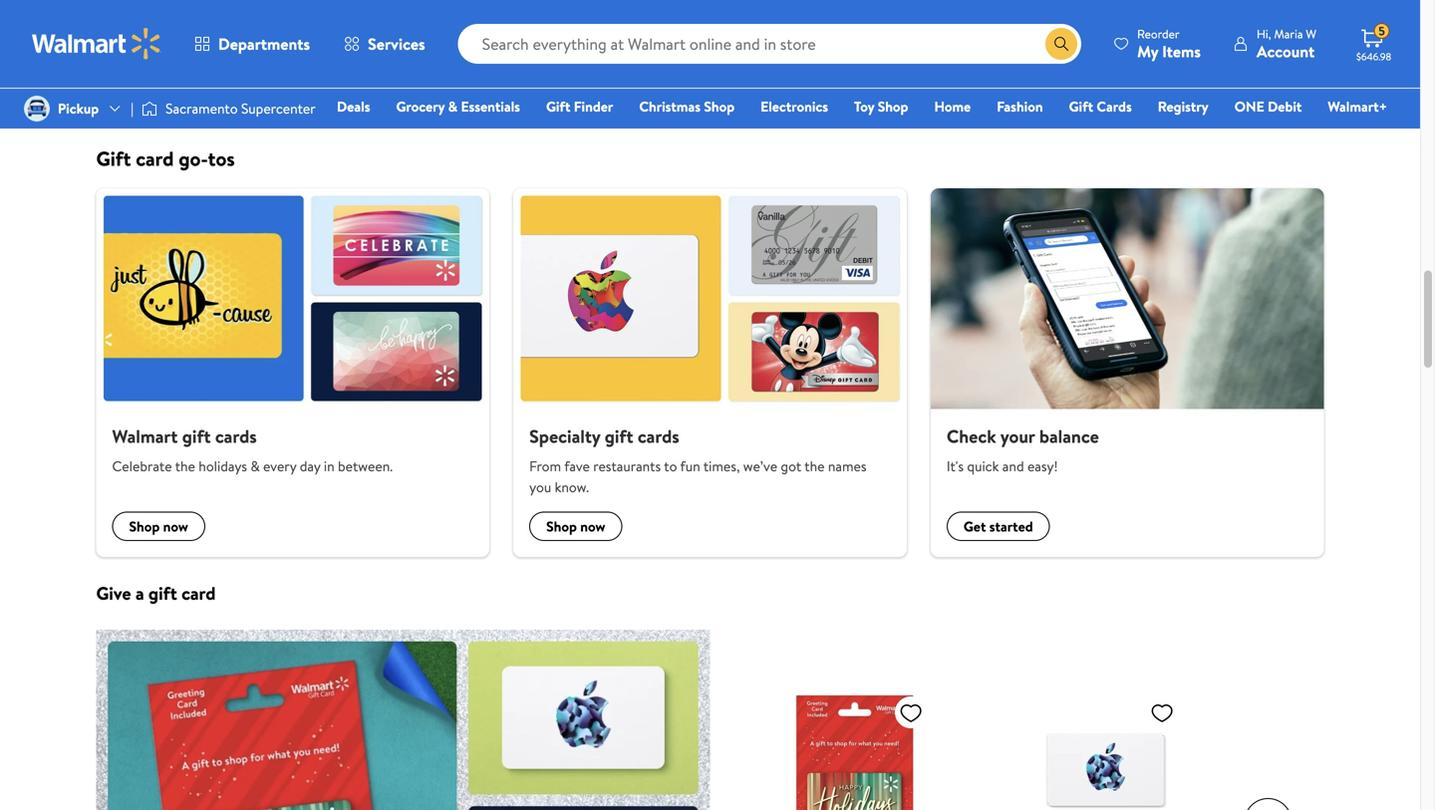 Task type: locate. For each thing, give the bounding box(es) containing it.
1 vertical spatial &
[[251, 457, 260, 476]]

items
[[1163, 40, 1201, 62]]

vanilla right '$50'
[[446, 7, 490, 28]]

christmas shop link
[[630, 96, 744, 117]]

give
[[96, 581, 131, 606]]

1 horizontal spatial gift
[[182, 424, 211, 449]]

gift right the visa® on the right top of page
[[864, 101, 888, 121]]

2 visa from the left
[[494, 7, 522, 28]]

your
[[1001, 424, 1035, 449]]

quick
[[967, 457, 999, 476]]

 image
[[142, 99, 158, 119]]

now
[[1299, 101, 1324, 121], [163, 517, 188, 536], [581, 517, 606, 536]]

shop now inside walmart gift cards list item
[[129, 517, 188, 536]]

account
[[1257, 40, 1315, 62]]

gift down |
[[96, 145, 131, 173]]

stock up on vanilla® visa® gift cards this holiday season.
[[710, 101, 1043, 121]]

shop now right one
[[1266, 101, 1324, 121]]

christmas
[[164, 28, 234, 50], [639, 97, 701, 116]]

1 the from the left
[[175, 457, 195, 476]]

holidays
[[199, 457, 247, 476]]

1 horizontal spatial the
[[805, 457, 825, 476]]

shop now down celebrate
[[129, 517, 188, 536]]

gift cards for the whole gang. give a gift card. make their holiday with the pick that always fits. . shop now. image
[[96, 630, 710, 811]]

0 horizontal spatial the
[[175, 457, 195, 476]]

&
[[448, 97, 458, 116], [251, 457, 260, 476]]

grocery & essentials link
[[387, 96, 529, 117]]

in
[[324, 457, 335, 476]]

card left go-
[[136, 145, 174, 173]]

now inside specialty gift cards list item
[[581, 517, 606, 536]]

gift up "restaurants" on the left
[[605, 424, 634, 449]]

shop now inside specialty gift cards list item
[[546, 517, 606, 536]]

1 vertical spatial christmas
[[639, 97, 701, 116]]

the
[[175, 457, 195, 476], [805, 457, 825, 476]]

cards for specialty gift cards
[[638, 424, 680, 449]]

shop now link
[[1147, 101, 1324, 121]]

bow up sacramento supercenter
[[238, 28, 267, 50]]

1 horizontal spatial card
[[182, 581, 216, 606]]

1 visa from the left
[[242, 7, 270, 28]]

gift cards
[[1069, 97, 1132, 116]]

gift inside specialty gift cards from fave restaurants to fun times, we've got the names you know.
[[605, 424, 634, 449]]

gift
[[182, 424, 211, 449], [605, 424, 634, 449], [148, 581, 177, 606]]

0 horizontal spatial card
[[136, 145, 174, 173]]

gift up supercenter
[[271, 28, 299, 50]]

next slide for one and two sku list image
[[1245, 799, 1293, 811]]

vanilla for holiday
[[446, 7, 490, 28]]

gift up holidays
[[182, 424, 211, 449]]

fun
[[680, 457, 701, 476]]

list
[[84, 189, 1336, 557]]

gift inside walmart gift cards celebrate the holidays & every day in between.
[[182, 424, 211, 449]]

debit
[[1268, 97, 1302, 116]]

easy!
[[1028, 457, 1058, 476]]

cards
[[215, 424, 257, 449], [638, 424, 680, 449]]

specialty gift cards from fave restaurants to fun times, we've got the names you know.
[[530, 424, 867, 497]]

the right got
[[805, 457, 825, 476]]

0 horizontal spatial bow
[[238, 28, 267, 50]]

started
[[990, 517, 1034, 536]]

0 horizontal spatial vanilla
[[193, 7, 238, 28]]

a
[[136, 581, 144, 606]]

1 cards from the left
[[215, 424, 257, 449]]

my
[[1138, 40, 1159, 62]]

& right grocery
[[448, 97, 458, 116]]

& left every
[[251, 457, 260, 476]]

vanilla inside $25 vanilla visa christmas bow gift card
[[193, 7, 238, 28]]

0 horizontal spatial &
[[251, 457, 260, 476]]

reorder
[[1138, 25, 1180, 42]]

shop down know. at the bottom left of page
[[546, 517, 577, 536]]

hi,
[[1257, 25, 1272, 42]]

sacramento supercenter
[[166, 99, 316, 118]]

cards left 'this'
[[891, 101, 926, 121]]

$25 vanilla visa christmas bow gift card
[[164, 7, 299, 72]]

0 vertical spatial card
[[136, 145, 174, 173]]

0 horizontal spatial now
[[163, 517, 188, 536]]

0 horizontal spatial gift
[[148, 581, 177, 606]]

2 horizontal spatial gift
[[605, 424, 634, 449]]

cards up holidays
[[215, 424, 257, 449]]

day
[[300, 457, 321, 476]]

1 vertical spatial card
[[182, 581, 216, 606]]

gift inside gift cards link
[[1069, 97, 1094, 116]]

$50
[[416, 7, 442, 28]]

this
[[929, 101, 951, 121]]

shop down celebrate
[[129, 517, 160, 536]]

gift right a
[[148, 581, 177, 606]]

bow down '$50'
[[416, 50, 445, 72]]

the inside walmart gift cards celebrate the holidays & every day in between.
[[175, 457, 195, 476]]

check
[[947, 424, 996, 449]]

christmas shop
[[639, 97, 735, 116]]

shop now for specialty gift cards
[[546, 517, 606, 536]]

gift right season. on the top
[[1069, 97, 1094, 116]]

1 horizontal spatial &
[[448, 97, 458, 116]]

on
[[766, 101, 781, 121]]

1 horizontal spatial bow
[[416, 50, 445, 72]]

0 horizontal spatial cards
[[215, 424, 257, 449]]

0 horizontal spatial christmas
[[164, 28, 234, 50]]

vanilla for christmas
[[193, 7, 238, 28]]

deals link
[[328, 96, 379, 117]]

you
[[530, 478, 552, 497]]

2 vanilla from the left
[[446, 7, 490, 28]]

gift inside 'gift finder' link
[[546, 97, 571, 116]]

0 vertical spatial &
[[448, 97, 458, 116]]

gift finder link
[[537, 96, 622, 117]]

the left holidays
[[175, 457, 195, 476]]

season.
[[1000, 101, 1043, 121]]

gift for gift finder
[[546, 97, 571, 116]]

& inside walmart gift cards celebrate the holidays & every day in between.
[[251, 457, 260, 476]]

visa
[[242, 7, 270, 28], [494, 7, 522, 28]]

specialty
[[530, 424, 601, 449]]

2 cards from the left
[[638, 424, 680, 449]]

gift inside $25 vanilla visa christmas bow gift card
[[271, 28, 299, 50]]

walmart gift cards celebrate the holidays & every day in between.
[[112, 424, 393, 476]]

maria
[[1275, 25, 1303, 42]]

grocery
[[396, 97, 445, 116]]

card right a
[[182, 581, 216, 606]]

names
[[828, 457, 867, 476]]

fashion
[[997, 97, 1043, 116]]

$646.98
[[1357, 50, 1392, 63]]

reorder my items
[[1138, 25, 1201, 62]]

and
[[1003, 457, 1024, 476]]

shop now
[[1266, 101, 1324, 121], [129, 517, 188, 536], [546, 517, 606, 536]]

now inside walmart gift cards list item
[[163, 517, 188, 536]]

home link
[[926, 96, 980, 117]]

cards inside walmart gift cards celebrate the holidays & every day in between.
[[215, 424, 257, 449]]

1 horizontal spatial now
[[581, 517, 606, 536]]

add to favorites list, $25 apple gift card (email delivery) image
[[1151, 701, 1174, 726]]

now left walmart+
[[1299, 101, 1324, 121]]

1 horizontal spatial cards
[[638, 424, 680, 449]]

cards for walmart gift cards
[[215, 424, 257, 449]]

card
[[164, 50, 198, 72]]

0 vertical spatial christmas
[[164, 28, 234, 50]]

shop now down know. at the bottom left of page
[[546, 517, 606, 536]]

gift
[[271, 28, 299, 50], [546, 97, 571, 116], [1069, 97, 1094, 116], [864, 101, 888, 121], [96, 145, 131, 173]]

electronics
[[761, 97, 828, 116]]

shop inside walmart gift cards list item
[[129, 517, 160, 536]]

vanilla inside $50 vanilla visa holiday green fluffy bow
[[446, 7, 490, 28]]

vanilla
[[193, 7, 238, 28], [446, 7, 490, 28]]

give a gift card region
[[96, 581, 1324, 811]]

1 horizontal spatial cards
[[1097, 97, 1132, 116]]

1 horizontal spatial visa
[[494, 7, 522, 28]]

1 vanilla from the left
[[193, 7, 238, 28]]

cards up to
[[638, 424, 680, 449]]

cards inside specialty gift cards from fave restaurants to fun times, we've got the names you know.
[[638, 424, 680, 449]]

0 horizontal spatial visa
[[242, 7, 270, 28]]

shop left up
[[704, 97, 735, 116]]

 image
[[24, 96, 50, 122]]

cards left the registry
[[1097, 97, 1132, 116]]

specialty gift cards list item
[[502, 189, 919, 557]]

now for walmart gift cards
[[163, 517, 188, 536]]

2 horizontal spatial shop now
[[1266, 101, 1324, 121]]

2 the from the left
[[805, 457, 825, 476]]

now down celebrate
[[163, 517, 188, 536]]

now down know. at the bottom left of page
[[581, 517, 606, 536]]

visa inside $50 vanilla visa holiday green fluffy bow
[[494, 7, 522, 28]]

fave
[[564, 457, 590, 476]]

tos
[[208, 145, 235, 173]]

go-
[[179, 145, 208, 173]]

check your balance list item
[[919, 189, 1336, 557]]

gift left finder
[[546, 97, 571, 116]]

1 horizontal spatial vanilla
[[446, 7, 490, 28]]

visa inside $25 vanilla visa christmas bow gift card
[[242, 7, 270, 28]]

vanilla right $25
[[193, 7, 238, 28]]

shop
[[704, 97, 735, 116], [878, 97, 909, 116], [1266, 101, 1296, 121], [129, 517, 160, 536], [546, 517, 577, 536]]

visa up the departments
[[242, 7, 270, 28]]

1 horizontal spatial shop now
[[546, 517, 606, 536]]

essentials
[[461, 97, 520, 116]]

got
[[781, 457, 802, 476]]

Walmart Site-Wide search field
[[458, 24, 1082, 64]]

0 horizontal spatial shop now
[[129, 517, 188, 536]]

stock
[[710, 101, 744, 121]]

gift cards link
[[1060, 96, 1141, 117]]

visa right holiday
[[494, 7, 522, 28]]

gift card go-tos
[[96, 145, 235, 173]]



Task type: describe. For each thing, give the bounding box(es) containing it.
pickup
[[58, 99, 99, 118]]

every
[[263, 457, 296, 476]]

departments
[[218, 33, 310, 55]]

know.
[[555, 478, 589, 497]]

celebrate
[[112, 457, 172, 476]]

holiday
[[416, 28, 468, 50]]

registry link
[[1149, 96, 1218, 117]]

one debit link
[[1226, 96, 1311, 117]]

one debit
[[1235, 97, 1302, 116]]

services button
[[327, 20, 442, 68]]

0 horizontal spatial cards
[[891, 101, 926, 121]]

walmart+ link
[[1319, 96, 1397, 117]]

get
[[964, 517, 986, 536]]

walmart+
[[1328, 97, 1388, 116]]

from
[[530, 457, 561, 476]]

visa for green
[[494, 7, 522, 28]]

visa®
[[831, 101, 861, 121]]

holiday
[[954, 101, 997, 121]]

add to favorites list, joyful stripes coc walmart gift card image
[[899, 701, 923, 726]]

1 horizontal spatial christmas
[[639, 97, 701, 116]]

fluffy
[[518, 28, 559, 50]]

times,
[[704, 457, 740, 476]]

toy shop link
[[845, 96, 918, 117]]

sacramento
[[166, 99, 238, 118]]

it's
[[947, 457, 964, 476]]

toy shop
[[854, 97, 909, 116]]

departments button
[[177, 20, 327, 68]]

deals
[[337, 97, 370, 116]]

home
[[935, 97, 971, 116]]

hi, maria w account
[[1257, 25, 1317, 62]]

supercenter
[[241, 99, 316, 118]]

christmas inside $25 vanilla visa christmas bow gift card
[[164, 28, 234, 50]]

the inside specialty gift cards from fave restaurants to fun times, we've got the names you know.
[[805, 457, 825, 476]]

joyful stripes coc walmart gift card image
[[779, 693, 931, 811]]

now for specialty gift cards
[[581, 517, 606, 536]]

get started
[[964, 517, 1034, 536]]

gift for gift card go-tos
[[96, 145, 131, 173]]

shop now for walmart gift cards
[[129, 517, 188, 536]]

give a gift card
[[96, 581, 216, 606]]

|
[[131, 99, 134, 118]]

walmart image
[[32, 28, 162, 60]]

shop right one
[[1266, 101, 1296, 121]]

visa for bow
[[242, 7, 270, 28]]

vanilla®
[[785, 101, 828, 121]]

2 horizontal spatial now
[[1299, 101, 1324, 121]]

gift for specialty
[[605, 424, 634, 449]]

check your balance it's quick and easy!
[[947, 424, 1099, 476]]

balance
[[1040, 424, 1099, 449]]

$50 vanilla visa holiday green fluffy bow
[[416, 7, 559, 72]]

list containing walmart gift cards
[[84, 189, 1336, 557]]

services
[[368, 33, 425, 55]]

walmart gift cards list item
[[84, 189, 502, 557]]

green
[[471, 28, 514, 50]]

toy
[[854, 97, 875, 116]]

between.
[[338, 457, 393, 476]]

electronics link
[[752, 96, 837, 117]]

$25
[[164, 7, 190, 28]]

bow inside $50 vanilla visa holiday green fluffy bow
[[416, 50, 445, 72]]

gift finder
[[546, 97, 613, 116]]

walmart
[[112, 424, 178, 449]]

beat the holiday rush. stock up on vanilla visa gift cards this holiday season. shop now. image
[[710, 0, 1324, 80]]

w
[[1306, 25, 1317, 42]]

to
[[664, 457, 677, 476]]

Search search field
[[458, 24, 1082, 64]]

grocery & essentials
[[396, 97, 520, 116]]

search icon image
[[1054, 36, 1070, 52]]

up
[[748, 101, 763, 121]]

card inside region
[[182, 581, 216, 606]]

fashion link
[[988, 96, 1052, 117]]

shop inside specialty gift cards list item
[[546, 517, 577, 536]]

gift for walmart
[[182, 424, 211, 449]]

5
[[1379, 23, 1386, 40]]

finder
[[574, 97, 613, 116]]

restaurants
[[593, 457, 661, 476]]

bow inside $25 vanilla visa christmas bow gift card
[[238, 28, 267, 50]]

one
[[1235, 97, 1265, 116]]

$25 apple gift card (email delivery) image
[[1030, 693, 1182, 811]]

gift inside region
[[148, 581, 177, 606]]

gift for gift cards
[[1069, 97, 1094, 116]]

registry
[[1158, 97, 1209, 116]]

shop right "toy" at the right of page
[[878, 97, 909, 116]]



Task type: vqa. For each thing, say whether or not it's contained in the screenshot.
"Give a gift card"
yes



